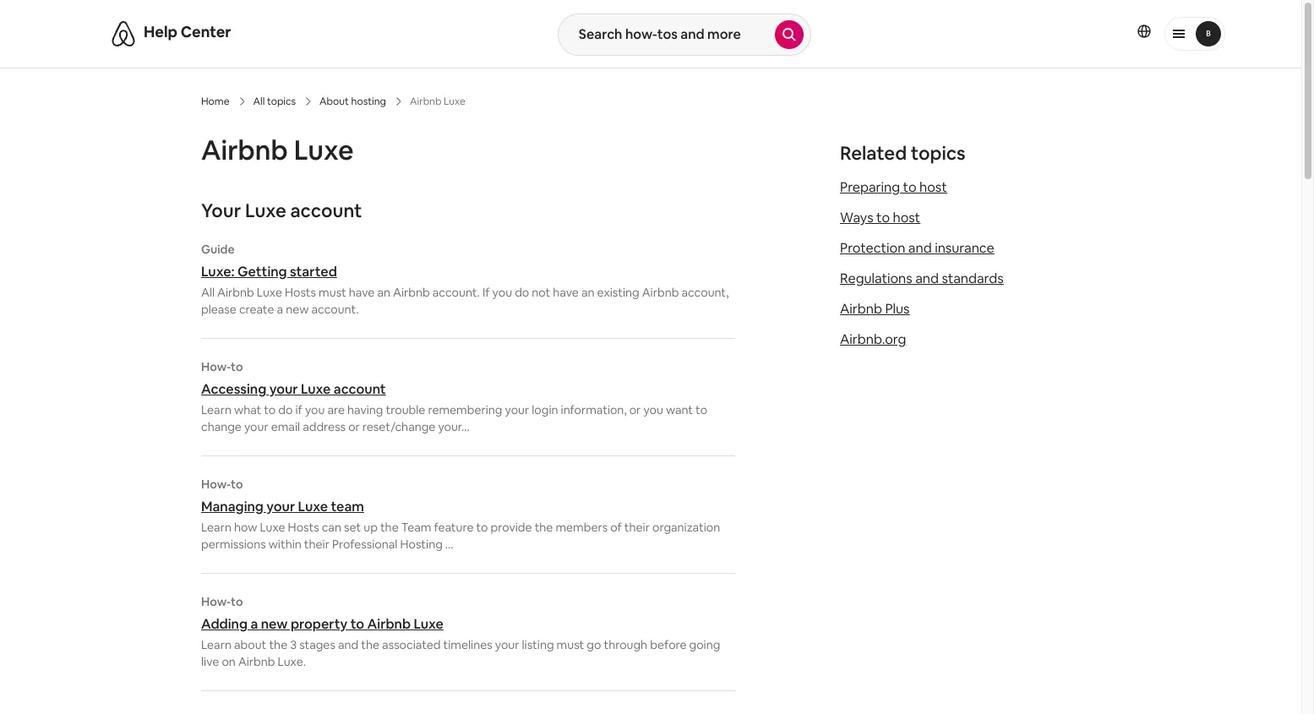 Task type: vqa. For each thing, say whether or not it's contained in the screenshot.
from to the left
no



Task type: locate. For each thing, give the bounding box(es) containing it.
managing
[[201, 498, 264, 516]]

luxe up the 'within'
[[260, 520, 285, 535]]

your down the what
[[244, 419, 268, 434]]

1 vertical spatial all
[[201, 285, 215, 300]]

help center link
[[144, 22, 231, 41]]

do inside guide luxe: getting started all airbnb luxe hosts must have an airbnb account. if you do not have an existing airbnb account, please create a new account.
[[515, 285, 529, 300]]

luxe inside guide luxe: getting started all airbnb luxe hosts must have an airbnb account. if you do not have an existing airbnb account, please create a new account.
[[257, 285, 282, 300]]

1 horizontal spatial an
[[581, 285, 595, 300]]

existing
[[597, 285, 640, 300]]

set
[[344, 520, 361, 535]]

airbnb right "existing"
[[642, 285, 679, 300]]

airbnb up please
[[217, 285, 254, 300]]

new
[[286, 302, 309, 317], [261, 615, 288, 633]]

account
[[290, 199, 362, 222], [334, 380, 386, 398]]

must
[[319, 285, 346, 300], [557, 637, 584, 652]]

accessing your luxe account link
[[201, 380, 735, 398]]

0 vertical spatial all
[[253, 95, 265, 108]]

1 vertical spatial new
[[261, 615, 288, 633]]

0 horizontal spatial you
[[305, 402, 325, 418]]

hosts up the 'within'
[[288, 520, 319, 535]]

new inside guide luxe: getting started all airbnb luxe hosts must have an airbnb account. if you do not have an existing airbnb account, please create a new account.
[[286, 302, 309, 317]]

and right stages
[[338, 637, 359, 652]]

how- for accessing
[[201, 359, 231, 374]]

host for preparing to host
[[920, 178, 947, 196]]

not
[[532, 285, 550, 300]]

1 vertical spatial hosts
[[288, 520, 319, 535]]

how
[[234, 520, 257, 535]]

and up regulations and standards link
[[908, 239, 932, 257]]

account.
[[433, 285, 480, 300], [311, 302, 359, 317]]

0 horizontal spatial account.
[[311, 302, 359, 317]]

to right want
[[696, 402, 707, 418]]

host
[[920, 178, 947, 196], [893, 209, 921, 227]]

new up about
[[261, 615, 288, 633]]

protection and insurance
[[840, 239, 995, 257]]

luxe: getting started link
[[201, 263, 735, 281]]

0 horizontal spatial a
[[250, 615, 258, 633]]

hosts inside guide luxe: getting started all airbnb luxe hosts must have an airbnb account. if you do not have an existing airbnb account, please create a new account.
[[285, 285, 316, 300]]

main navigation menu image
[[1196, 21, 1221, 46]]

0 vertical spatial host
[[920, 178, 947, 196]]

1 horizontal spatial you
[[492, 285, 512, 300]]

adding
[[201, 615, 248, 633]]

all right 'home'
[[253, 95, 265, 108]]

your left listing
[[495, 637, 519, 652]]

email
[[271, 419, 300, 434]]

luxe: getting started element
[[201, 242, 735, 318]]

learn up change
[[201, 402, 232, 418]]

learn inside 'how-to adding a new property to airbnb luxe learn about the 3 stages and the associated timelines your listing must go through before going live on airbnb luxe.'
[[201, 637, 232, 652]]

luxe up create
[[257, 285, 282, 300]]

related topics
[[840, 141, 966, 165]]

all topics
[[253, 95, 296, 108]]

account. down started
[[311, 302, 359, 317]]

to
[[903, 178, 917, 196], [876, 209, 890, 227], [231, 359, 243, 374], [264, 402, 276, 418], [696, 402, 707, 418], [231, 477, 243, 492], [476, 520, 488, 535], [231, 594, 243, 609], [351, 615, 364, 633]]

luxe up the if
[[301, 380, 331, 398]]

0 horizontal spatial or
[[348, 419, 360, 434]]

1 vertical spatial and
[[915, 270, 939, 287]]

Search how-tos and more search field
[[558, 14, 775, 55]]

luxe.
[[278, 654, 306, 669]]

1 vertical spatial learn
[[201, 520, 232, 535]]

learn inside how-to accessing your luxe account learn what to do if you are having trouble remembering your login information, or you want to change your email address or reset/change your…
[[201, 402, 232, 418]]

how- for managing
[[201, 477, 231, 492]]

1 vertical spatial host
[[893, 209, 921, 227]]

topics
[[267, 95, 296, 108], [911, 141, 966, 165]]

0 horizontal spatial must
[[319, 285, 346, 300]]

0 vertical spatial must
[[319, 285, 346, 300]]

a
[[277, 302, 283, 317], [250, 615, 258, 633]]

preparing to host
[[840, 178, 947, 196]]

your left login
[[505, 402, 529, 418]]

airbnb down about
[[238, 654, 275, 669]]

3 learn from the top
[[201, 637, 232, 652]]

account inside how-to accessing your luxe account learn what to do if you are having trouble remembering your login information, or you want to change your email address or reset/change your…
[[334, 380, 386, 398]]

0 horizontal spatial do
[[278, 402, 293, 418]]

airbnb luxe
[[201, 133, 354, 167]]

adding a new property to airbnb luxe link
[[201, 615, 735, 633]]

1 learn from the top
[[201, 402, 232, 418]]

0 horizontal spatial their
[[304, 537, 330, 552]]

login
[[532, 402, 558, 418]]

topics for all topics
[[267, 95, 296, 108]]

to right ways
[[876, 209, 890, 227]]

related
[[840, 141, 907, 165]]

3 how- from the top
[[201, 594, 231, 609]]

you left want
[[644, 402, 663, 418]]

accessing your luxe account element
[[201, 359, 735, 435]]

airbnb.org link
[[840, 330, 906, 348]]

regulations and standards link
[[840, 270, 1004, 287]]

account up having
[[334, 380, 386, 398]]

0 horizontal spatial topics
[[267, 95, 296, 108]]

to up adding
[[231, 594, 243, 609]]

regulations
[[840, 270, 913, 287]]

to down "managing your luxe team" link
[[476, 520, 488, 535]]

reset/change
[[362, 419, 436, 434]]

of
[[610, 520, 622, 535]]

1 horizontal spatial their
[[624, 520, 650, 535]]

center
[[181, 22, 231, 41]]

0 vertical spatial learn
[[201, 402, 232, 418]]

0 horizontal spatial all
[[201, 285, 215, 300]]

None search field
[[558, 14, 811, 56]]

1 horizontal spatial must
[[557, 637, 584, 652]]

their right of
[[624, 520, 650, 535]]

members
[[556, 520, 608, 535]]

must down started
[[319, 285, 346, 300]]

how- up "accessing"
[[201, 359, 231, 374]]

how- inside 'how-to adding a new property to airbnb luxe learn about the 3 stages and the associated timelines your listing must go through before going live on airbnb luxe.'
[[201, 594, 231, 609]]

…
[[445, 537, 454, 552]]

your up the if
[[269, 380, 298, 398]]

1 horizontal spatial do
[[515, 285, 529, 300]]

help
[[144, 22, 177, 41]]

airbnb up airbnb.org
[[840, 300, 882, 318]]

host up protection and insurance link
[[893, 209, 921, 227]]

learn
[[201, 402, 232, 418], [201, 520, 232, 535], [201, 637, 232, 652]]

1 horizontal spatial a
[[277, 302, 283, 317]]

1 vertical spatial topics
[[911, 141, 966, 165]]

1 vertical spatial must
[[557, 637, 584, 652]]

2 learn from the top
[[201, 520, 232, 535]]

luxe up associated
[[414, 615, 444, 633]]

do left the not
[[515, 285, 529, 300]]

how-to accessing your luxe account learn what to do if you are having trouble remembering your login information, or you want to change your email address or reset/change your…
[[201, 359, 707, 434]]

new right create
[[286, 302, 309, 317]]

to right the what
[[264, 402, 276, 418]]

how- inside how-to managing your luxe team learn how luxe hosts can set up the team feature to provide the members of their organization permissions within their professional hosting …
[[201, 477, 231, 492]]

the
[[380, 520, 399, 535], [535, 520, 553, 535], [269, 637, 288, 652], [361, 637, 380, 652]]

you
[[492, 285, 512, 300], [305, 402, 325, 418], [644, 402, 663, 418]]

account up started
[[290, 199, 362, 222]]

and
[[908, 239, 932, 257], [915, 270, 939, 287], [338, 637, 359, 652]]

timelines
[[443, 637, 492, 652]]

0 vertical spatial their
[[624, 520, 650, 535]]

0 vertical spatial new
[[286, 302, 309, 317]]

topics up airbnb luxe
[[267, 95, 296, 108]]

remembering
[[428, 402, 502, 418]]

1 horizontal spatial account.
[[433, 285, 480, 300]]

how- inside how-to accessing your luxe account learn what to do if you are having trouble remembering your login information, or you want to change your email address or reset/change your…
[[201, 359, 231, 374]]

0 vertical spatial how-
[[201, 359, 231, 374]]

how-
[[201, 359, 231, 374], [201, 477, 231, 492], [201, 594, 231, 609]]

1 horizontal spatial have
[[553, 285, 579, 300]]

your
[[269, 380, 298, 398], [505, 402, 529, 418], [244, 419, 268, 434], [266, 498, 295, 516], [495, 637, 519, 652]]

0 vertical spatial topics
[[267, 95, 296, 108]]

and for regulations
[[915, 270, 939, 287]]

all up please
[[201, 285, 215, 300]]

a right create
[[277, 302, 283, 317]]

your up the 'within'
[[266, 498, 295, 516]]

and down protection and insurance link
[[915, 270, 939, 287]]

home
[[201, 95, 229, 108]]

0 horizontal spatial have
[[349, 285, 375, 300]]

0 vertical spatial hosts
[[285, 285, 316, 300]]

1 how- from the top
[[201, 359, 231, 374]]

or
[[629, 402, 641, 418], [348, 419, 360, 434]]

2 vertical spatial how-
[[201, 594, 231, 609]]

you right "if"
[[492, 285, 512, 300]]

0 vertical spatial or
[[629, 402, 641, 418]]

luxe inside 'how-to adding a new property to airbnb luxe learn about the 3 stages and the associated timelines your listing must go through before going live on airbnb luxe.'
[[414, 615, 444, 633]]

all inside guide luxe: getting started all airbnb luxe hosts must have an airbnb account. if you do not have an existing airbnb account, please create a new account.
[[201, 285, 215, 300]]

hosts down started
[[285, 285, 316, 300]]

0 vertical spatial and
[[908, 239, 932, 257]]

hosts
[[285, 285, 316, 300], [288, 520, 319, 535]]

how- up managing
[[201, 477, 231, 492]]

how- up adding
[[201, 594, 231, 609]]

1 vertical spatial account
[[334, 380, 386, 398]]

learn for accessing your luxe account
[[201, 402, 232, 418]]

an
[[377, 285, 390, 300], [581, 285, 595, 300]]

and inside 'how-to adding a new property to airbnb luxe learn about the 3 stages and the associated timelines your listing must go through before going live on airbnb luxe.'
[[338, 637, 359, 652]]

help center
[[144, 22, 231, 41]]

1 vertical spatial a
[[250, 615, 258, 633]]

insurance
[[935, 239, 995, 257]]

2 vertical spatial and
[[338, 637, 359, 652]]

1 vertical spatial how-
[[201, 477, 231, 492]]

airbnb homepage image
[[110, 20, 137, 47]]

luxe right your
[[245, 199, 286, 222]]

topics up 'preparing to host'
[[911, 141, 966, 165]]

must left go
[[557, 637, 584, 652]]

about hosting
[[320, 95, 386, 108]]

listing
[[522, 637, 554, 652]]

want
[[666, 402, 693, 418]]

how-to adding a new property to airbnb luxe learn about the 3 stages and the associated timelines your listing must go through before going live on airbnb luxe.
[[201, 594, 720, 669]]

their down can
[[304, 537, 330, 552]]

before
[[650, 637, 687, 652]]

or right information, at the left bottom
[[629, 402, 641, 418]]

2 vertical spatial learn
[[201, 637, 232, 652]]

2 how- from the top
[[201, 477, 231, 492]]

a inside 'how-to adding a new property to airbnb luxe learn about the 3 stages and the associated timelines your listing must go through before going live on airbnb luxe.'
[[250, 615, 258, 633]]

1 vertical spatial do
[[278, 402, 293, 418]]

stages
[[299, 637, 335, 652]]

0 vertical spatial account.
[[433, 285, 480, 300]]

1 horizontal spatial topics
[[911, 141, 966, 165]]

learn up 'permissions'
[[201, 520, 232, 535]]

0 vertical spatial do
[[515, 285, 529, 300]]

please
[[201, 302, 237, 317]]

do left the if
[[278, 402, 293, 418]]

do
[[515, 285, 529, 300], [278, 402, 293, 418]]

host down 'related topics'
[[920, 178, 947, 196]]

3
[[290, 637, 297, 652]]

guide luxe: getting started all airbnb luxe hosts must have an airbnb account. if you do not have an existing airbnb account, please create a new account.
[[201, 242, 729, 317]]

a up about
[[250, 615, 258, 633]]

0 vertical spatial a
[[277, 302, 283, 317]]

account. down luxe: getting started link
[[433, 285, 480, 300]]

learn inside how-to managing your luxe team learn how luxe hosts can set up the team feature to provide the members of their organization permissions within their professional hosting …
[[201, 520, 232, 535]]

the right provide
[[535, 520, 553, 535]]

0 horizontal spatial an
[[377, 285, 390, 300]]

you inside guide luxe: getting started all airbnb luxe hosts must have an airbnb account. if you do not have an existing airbnb account, please create a new account.
[[492, 285, 512, 300]]

go
[[587, 637, 601, 652]]

you right the if
[[305, 402, 325, 418]]

all
[[253, 95, 265, 108], [201, 285, 215, 300]]

1 vertical spatial or
[[348, 419, 360, 434]]

learn up live
[[201, 637, 232, 652]]

or down having
[[348, 419, 360, 434]]



Task type: describe. For each thing, give the bounding box(es) containing it.
your
[[201, 199, 241, 222]]

associated
[[382, 637, 441, 652]]

to down 'related topics'
[[903, 178, 917, 196]]

your…
[[438, 419, 470, 434]]

airbnb up associated
[[367, 615, 411, 633]]

luxe down about
[[294, 133, 354, 167]]

how-to managing your luxe team learn how luxe hosts can set up the team feature to provide the members of their organization permissions within their professional hosting …
[[201, 477, 720, 552]]

1 vertical spatial their
[[304, 537, 330, 552]]

0 vertical spatial account
[[290, 199, 362, 222]]

1 have from the left
[[349, 285, 375, 300]]

how- for adding
[[201, 594, 231, 609]]

hosting
[[400, 537, 443, 552]]

if
[[483, 285, 490, 300]]

getting
[[237, 263, 287, 281]]

2 an from the left
[[581, 285, 595, 300]]

live
[[201, 654, 219, 669]]

having
[[347, 402, 383, 418]]

a inside guide luxe: getting started all airbnb luxe hosts must have an airbnb account. if you do not have an existing airbnb account, please create a new account.
[[277, 302, 283, 317]]

to right 'property'
[[351, 615, 364, 633]]

the right up
[[380, 520, 399, 535]]

adding a new property to airbnb luxe element
[[201, 594, 735, 670]]

to up managing
[[231, 477, 243, 492]]

luxe inside how-to accessing your luxe account learn what to do if you are having trouble remembering your login information, or you want to change your email address or reset/change your…
[[301, 380, 331, 398]]

can
[[322, 520, 341, 535]]

airbnb down 'home'
[[201, 133, 288, 167]]

your inside 'how-to adding a new property to airbnb luxe learn about the 3 stages and the associated timelines your listing must go through before going live on airbnb luxe.'
[[495, 637, 519, 652]]

and for protection
[[908, 239, 932, 257]]

the left associated
[[361, 637, 380, 652]]

airbnb.org
[[840, 330, 906, 348]]

1 horizontal spatial all
[[253, 95, 265, 108]]

hosts inside how-to managing your luxe team learn how luxe hosts can set up the team feature to provide the members of their organization permissions within their professional hosting …
[[288, 520, 319, 535]]

organization
[[652, 520, 720, 535]]

home link
[[201, 95, 229, 108]]

change
[[201, 419, 242, 434]]

team
[[331, 498, 364, 516]]

within
[[269, 537, 302, 552]]

luxe up can
[[298, 498, 328, 516]]

address
[[303, 419, 346, 434]]

account,
[[682, 285, 729, 300]]

your inside how-to managing your luxe team learn how luxe hosts can set up the team feature to provide the members of their organization permissions within their professional hosting …
[[266, 498, 295, 516]]

luxe:
[[201, 263, 235, 281]]

on
[[222, 654, 236, 669]]

protection and insurance link
[[840, 239, 995, 257]]

up
[[364, 520, 378, 535]]

through
[[604, 637, 648, 652]]

trouble
[[386, 402, 425, 418]]

topics for related topics
[[911, 141, 966, 165]]

are
[[327, 402, 345, 418]]

to up "accessing"
[[231, 359, 243, 374]]

1 vertical spatial account.
[[311, 302, 359, 317]]

2 horizontal spatial you
[[644, 402, 663, 418]]

preparing
[[840, 178, 900, 196]]

provide
[[491, 520, 532, 535]]

plus
[[885, 300, 910, 318]]

all topics link
[[253, 95, 296, 108]]

started
[[290, 263, 337, 281]]

what
[[234, 402, 261, 418]]

about
[[320, 95, 349, 108]]

permissions
[[201, 537, 266, 552]]

protection
[[840, 239, 906, 257]]

ways to host link
[[840, 209, 921, 227]]

ways
[[840, 209, 874, 227]]

managing your luxe team element
[[201, 477, 735, 553]]

standards
[[942, 270, 1004, 287]]

going
[[689, 637, 720, 652]]

about
[[234, 637, 267, 652]]

accessing
[[201, 380, 266, 398]]

professional
[[332, 537, 398, 552]]

2 have from the left
[[553, 285, 579, 300]]

if
[[295, 402, 302, 418]]

airbnb down luxe: getting started link
[[393, 285, 430, 300]]

new inside 'how-to adding a new property to airbnb luxe learn about the 3 stages and the associated timelines your listing must go through before going live on airbnb luxe.'
[[261, 615, 288, 633]]

1 an from the left
[[377, 285, 390, 300]]

airbnb plus link
[[840, 300, 910, 318]]

the left "3"
[[269, 637, 288, 652]]

managing your luxe team link
[[201, 498, 735, 516]]

must inside guide luxe: getting started all airbnb luxe hosts must have an airbnb account. if you do not have an existing airbnb account, please create a new account.
[[319, 285, 346, 300]]

do inside how-to accessing your luxe account learn what to do if you are having trouble remembering your login information, or you want to change your email address or reset/change your…
[[278, 402, 293, 418]]

information,
[[561, 402, 627, 418]]

create
[[239, 302, 274, 317]]

airbnb plus
[[840, 300, 910, 318]]

learn for managing your luxe team
[[201, 520, 232, 535]]

about hosting link
[[320, 95, 386, 108]]

feature
[[434, 520, 474, 535]]

regulations and standards
[[840, 270, 1004, 287]]

must inside 'how-to adding a new property to airbnb luxe learn about the 3 stages and the associated timelines your listing must go through before going live on airbnb luxe.'
[[557, 637, 584, 652]]

team
[[401, 520, 431, 535]]

guide
[[201, 242, 235, 257]]

property
[[291, 615, 348, 633]]

host for ways to host
[[893, 209, 921, 227]]

1 horizontal spatial or
[[629, 402, 641, 418]]

hosting
[[351, 95, 386, 108]]

your luxe account
[[201, 199, 362, 222]]

preparing to host link
[[840, 178, 947, 196]]



